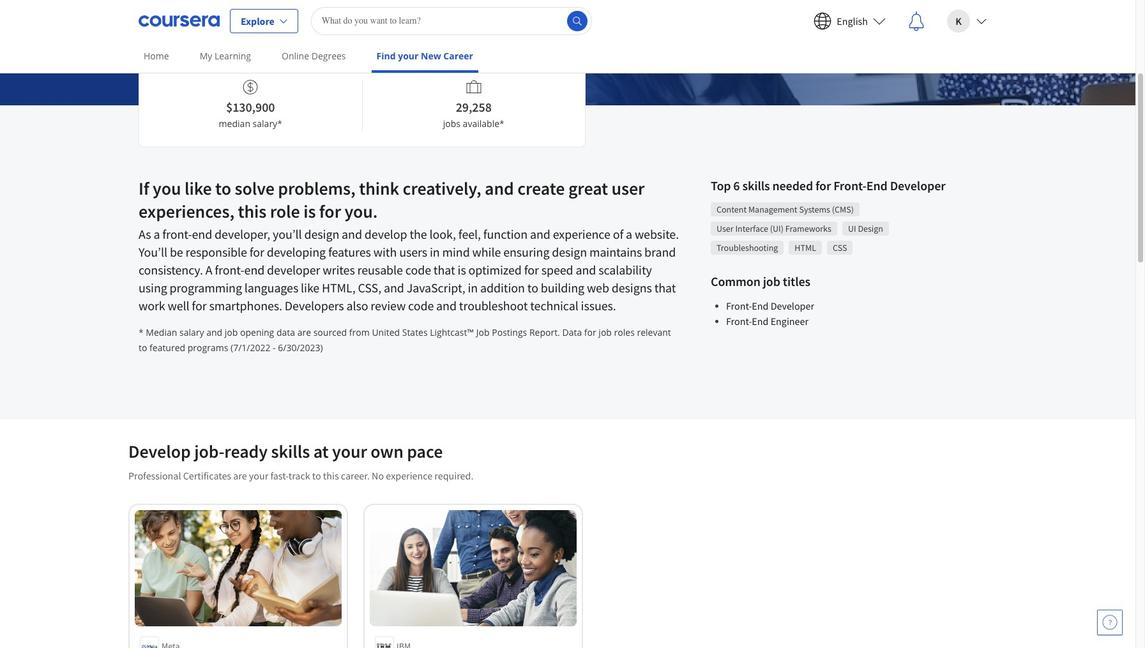 Task type: vqa. For each thing, say whether or not it's contained in the screenshot.
top experience
yes



Task type: locate. For each thing, give the bounding box(es) containing it.
1 vertical spatial no
[[372, 470, 384, 482]]

no right career.
[[372, 470, 384, 482]]

0 horizontal spatial is
[[304, 200, 316, 223]]

0 horizontal spatial job
[[225, 327, 238, 339]]

end
[[867, 178, 888, 194], [752, 300, 769, 312], [752, 315, 769, 328]]

$130,900
[[226, 99, 275, 115]]

experience
[[324, 24, 367, 36], [553, 226, 611, 242], [386, 470, 433, 482]]

0 horizontal spatial salary
[[180, 327, 204, 339]]

certificates
[[183, 470, 231, 482]]

front- up the be
[[162, 226, 192, 242]]

and up programs
[[207, 327, 222, 339]]

required.
[[435, 470, 474, 482]]

in down 'look,'
[[430, 244, 440, 260]]

for down the developer,
[[250, 244, 264, 260]]

design up developing
[[304, 226, 339, 242]]

front- right a
[[215, 262, 244, 278]]

explore
[[241, 14, 275, 27]]

0 vertical spatial salary
[[253, 117, 277, 129]]

and up web
[[576, 262, 596, 278]]

like
[[185, 177, 212, 200], [301, 280, 320, 296]]

6/30/2023)
[[278, 342, 323, 354]]

0 vertical spatial developer
[[891, 178, 946, 194]]

and inside * median salary and job opening data are sourced from united states lightcast™ job postings report. data for job roles relevant to featured programs (7/1/2022 - 6/30/2023)
[[207, 327, 222, 339]]

0 vertical spatial in
[[430, 244, 440, 260]]

a
[[206, 262, 212, 278]]

at inside develop job-ready skills at your own pace professional certificates are your fast-track to this career. no experience required.
[[314, 440, 329, 463]]

0 vertical spatial is
[[304, 200, 316, 223]]

sourced
[[314, 327, 347, 339]]

*
[[277, 117, 282, 129], [500, 117, 505, 129], [139, 327, 144, 339]]

this up the developer,
[[238, 200, 267, 223]]

(7/1/2022
[[231, 342, 271, 354]]

also
[[347, 298, 368, 314]]

0 horizontal spatial are
[[233, 470, 247, 482]]

report.
[[530, 327, 560, 339]]

code
[[406, 262, 431, 278], [408, 298, 434, 314]]

* right the jobs
[[500, 117, 505, 129]]

this
[[238, 200, 267, 223], [323, 470, 339, 482]]

1 vertical spatial at
[[314, 440, 329, 463]]

for right 'data'
[[585, 327, 597, 339]]

my learning
[[200, 50, 251, 62]]

front-
[[834, 178, 867, 194], [727, 300, 752, 312], [727, 315, 752, 328]]

end left engineer
[[752, 315, 769, 328]]

skills right 6
[[743, 178, 770, 194]]

1 horizontal spatial salary
[[253, 117, 277, 129]]

and
[[485, 177, 514, 200], [342, 226, 362, 242], [530, 226, 551, 242], [576, 262, 596, 278], [384, 280, 404, 296], [436, 298, 457, 314], [207, 327, 222, 339]]

0 horizontal spatial skills
[[271, 440, 310, 463]]

website.
[[635, 226, 679, 242]]

What do you want to learn? text field
[[311, 7, 592, 35]]

that right designs
[[655, 280, 676, 296]]

experience inside develop job-ready skills at your own pace professional certificates are your fast-track to this career. no experience required.
[[386, 470, 433, 482]]

1 horizontal spatial skills
[[743, 178, 770, 194]]

data
[[563, 327, 582, 339]]

0 horizontal spatial this
[[238, 200, 267, 223]]

great
[[569, 177, 608, 200]]

common
[[711, 273, 761, 289]]

are
[[298, 327, 311, 339], [233, 470, 247, 482]]

interface
[[736, 223, 769, 235]]

experience left of on the right top of page
[[553, 226, 611, 242]]

1 vertical spatial front-
[[727, 300, 752, 312]]

* right median
[[277, 117, 282, 129]]

skills
[[743, 178, 770, 194], [271, 440, 310, 463]]

salary down $130,900
[[253, 117, 277, 129]]

0 horizontal spatial like
[[185, 177, 212, 200]]

front-
[[162, 226, 192, 242], [215, 262, 244, 278]]

2 horizontal spatial experience
[[553, 226, 611, 242]]

1 horizontal spatial developer
[[891, 178, 946, 194]]

1 horizontal spatial end
[[244, 262, 265, 278]]

0 horizontal spatial front-
[[162, 226, 192, 242]]

0 vertical spatial own
[[260, 24, 277, 36]]

1 horizontal spatial this
[[323, 470, 339, 482]]

1 vertical spatial in
[[468, 280, 478, 296]]

no up online degrees link
[[312, 24, 323, 36]]

0 vertical spatial that
[[434, 262, 455, 278]]

1 vertical spatial experience
[[553, 226, 611, 242]]

this left career.
[[323, 470, 339, 482]]

design
[[858, 223, 884, 235]]

experiences,
[[139, 200, 235, 223]]

0 vertical spatial this
[[238, 200, 267, 223]]

is right role
[[304, 200, 316, 223]]

job left titles
[[763, 273, 781, 289]]

new
[[421, 50, 441, 62]]

skills up track
[[271, 440, 310, 463]]

0 vertical spatial end
[[867, 178, 888, 194]]

pace up online
[[278, 24, 297, 36]]

like right you
[[185, 177, 212, 200]]

is
[[304, 200, 316, 223], [458, 262, 466, 278]]

online
[[167, 24, 192, 36]]

salary inside * median salary and job opening data are sourced from united states lightcast™ job postings report. data for job roles relevant to featured programs (7/1/2022 - 6/30/2023)
[[180, 327, 204, 339]]

1 vertical spatial are
[[233, 470, 247, 482]]

to right track
[[312, 470, 321, 482]]

2 horizontal spatial *
[[500, 117, 505, 129]]

1 horizontal spatial that
[[655, 280, 676, 296]]

* for $130,900
[[277, 117, 282, 129]]

look,
[[430, 226, 456, 242]]

you.
[[345, 200, 378, 223]]

a right of on the right top of page
[[626, 226, 633, 242]]

salary inside $130,900 median salary *
[[253, 117, 277, 129]]

1 vertical spatial that
[[655, 280, 676, 296]]

top 6 skills needed for front-end developer
[[711, 178, 946, 194]]

* inside * median salary and job opening data are sourced from united states lightcast™ job postings report. data for job roles relevant to featured programs (7/1/2022 - 6/30/2023)
[[139, 327, 144, 339]]

design
[[304, 226, 339, 242], [552, 244, 587, 260]]

1 vertical spatial developer
[[771, 300, 815, 312]]

my
[[200, 50, 212, 62]]

1 vertical spatial skills
[[271, 440, 310, 463]]

1 horizontal spatial pace
[[407, 440, 443, 463]]

0 horizontal spatial no
[[312, 24, 323, 36]]

experience left required.
[[386, 470, 433, 482]]

required
[[369, 24, 402, 36]]

1 horizontal spatial are
[[298, 327, 311, 339]]

1 vertical spatial design
[[552, 244, 587, 260]]

is down mind
[[458, 262, 466, 278]]

pace
[[278, 24, 297, 36], [407, 440, 443, 463]]

for
[[816, 178, 831, 194], [319, 200, 341, 223], [250, 244, 264, 260], [524, 262, 539, 278], [192, 298, 207, 314], [585, 327, 597, 339]]

no experience required
[[312, 24, 402, 36]]

in
[[430, 244, 440, 260], [468, 280, 478, 296]]

2 vertical spatial experience
[[386, 470, 433, 482]]

1 horizontal spatial at
[[314, 440, 329, 463]]

available
[[463, 117, 500, 129]]

0 horizontal spatial a
[[154, 226, 160, 242]]

your left fast-
[[249, 470, 268, 482]]

1 vertical spatial salary
[[180, 327, 204, 339]]

0 horizontal spatial pace
[[278, 24, 297, 36]]

speed
[[542, 262, 574, 278]]

and left create
[[485, 177, 514, 200]]

design up speed
[[552, 244, 587, 260]]

1 horizontal spatial is
[[458, 262, 466, 278]]

your
[[240, 24, 258, 36], [398, 50, 419, 62], [332, 440, 367, 463], [249, 470, 268, 482]]

ready
[[225, 440, 268, 463]]

1 vertical spatial like
[[301, 280, 320, 296]]

salary for $130,900
[[253, 117, 277, 129]]

code down javascript,
[[408, 298, 434, 314]]

management
[[749, 204, 798, 215]]

median
[[146, 327, 177, 339]]

experience inside if you like to solve problems, think creatively, and create great user experiences, this role is for you. as a front-end developer, you'll design and develop the look, feel, function and experience of a website. you'll be responsible for developing features with users in mind while ensuring design maintains brand consistency. a front-end developer writes reusable code that is optimized for speed and scalability using programming languages like html, css, and javascript, in addition to building web designs that work well for smartphones. developers also review code and troubleshoot technical issues.
[[553, 226, 611, 242]]

to down median
[[139, 342, 147, 354]]

0 horizontal spatial at
[[231, 24, 239, 36]]

and up features
[[342, 226, 362, 242]]

k button
[[937, 0, 997, 41]]

(cms)
[[832, 204, 854, 215]]

are down the ready
[[233, 470, 247, 482]]

1 horizontal spatial front-
[[215, 262, 244, 278]]

job-
[[194, 440, 225, 463]]

1 horizontal spatial *
[[277, 117, 282, 129]]

for down programming
[[192, 298, 207, 314]]

salary up programs
[[180, 327, 204, 339]]

ui
[[848, 223, 857, 235]]

* inside 29,258 jobs available *
[[500, 117, 505, 129]]

to inside * median salary and job opening data are sourced from united states lightcast™ job postings report. data for job roles relevant to featured programs (7/1/2022 - 6/30/2023)
[[139, 342, 147, 354]]

end up design
[[867, 178, 888, 194]]

are up the 6/30/2023)
[[298, 327, 311, 339]]

* inside $130,900 median salary *
[[277, 117, 282, 129]]

developer inside front-end developer front-end engineer
[[771, 300, 815, 312]]

0 horizontal spatial developer
[[771, 300, 815, 312]]

review
[[371, 298, 406, 314]]

no
[[312, 24, 323, 36], [372, 470, 384, 482]]

1 horizontal spatial design
[[552, 244, 587, 260]]

2 horizontal spatial job
[[763, 273, 781, 289]]

job up (7/1/2022
[[225, 327, 238, 339]]

in up troubleshoot
[[468, 280, 478, 296]]

consistency.
[[139, 262, 203, 278]]

pace inside develop job-ready skills at your own pace professional certificates are your fast-track to this career. no experience required.
[[407, 440, 443, 463]]

end up languages
[[244, 262, 265, 278]]

0 horizontal spatial end
[[192, 226, 212, 242]]

1 horizontal spatial a
[[626, 226, 633, 242]]

0 vertical spatial end
[[192, 226, 212, 242]]

like up developers on the top left of page
[[301, 280, 320, 296]]

0 vertical spatial experience
[[324, 24, 367, 36]]

None search field
[[311, 7, 592, 35]]

writes
[[323, 262, 355, 278]]

1 vertical spatial end
[[752, 300, 769, 312]]

javascript,
[[407, 280, 466, 296]]

1 horizontal spatial no
[[372, 470, 384, 482]]

experience up degrees
[[324, 24, 367, 36]]

$130,900 median salary *
[[219, 99, 282, 129]]

end down common job titles
[[752, 300, 769, 312]]

end up responsible
[[192, 226, 212, 242]]

1 vertical spatial this
[[323, 470, 339, 482]]

2 vertical spatial front-
[[727, 315, 752, 328]]

pace up required.
[[407, 440, 443, 463]]

css,
[[358, 280, 381, 296]]

job left roles
[[599, 327, 612, 339]]

* left median
[[139, 327, 144, 339]]

own
[[260, 24, 277, 36], [371, 440, 404, 463]]

1 vertical spatial own
[[371, 440, 404, 463]]

programming
[[170, 280, 242, 296]]

your right find
[[398, 50, 419, 62]]

code down users
[[406, 262, 431, 278]]

and up ensuring
[[530, 226, 551, 242]]

1 vertical spatial pace
[[407, 440, 443, 463]]

that up javascript,
[[434, 262, 455, 278]]

home link
[[139, 42, 174, 70]]

0 horizontal spatial *
[[139, 327, 144, 339]]

english button
[[804, 0, 896, 41]]

learn
[[207, 24, 229, 36]]

user
[[717, 223, 734, 235]]

1 a from the left
[[154, 226, 160, 242]]

content
[[717, 204, 747, 215]]

a right as
[[154, 226, 160, 242]]

1 vertical spatial front-
[[215, 262, 244, 278]]

work
[[139, 298, 165, 314]]

* for 29,258
[[500, 117, 505, 129]]

0 vertical spatial like
[[185, 177, 212, 200]]

0 horizontal spatial design
[[304, 226, 339, 242]]

0 vertical spatial are
[[298, 327, 311, 339]]

learning
[[215, 50, 251, 62]]

are inside develop job-ready skills at your own pace professional certificates are your fast-track to this career. no experience required.
[[233, 470, 247, 482]]

1 vertical spatial is
[[458, 262, 466, 278]]

0 vertical spatial at
[[231, 24, 239, 36]]

1 horizontal spatial own
[[371, 440, 404, 463]]

0 horizontal spatial own
[[260, 24, 277, 36]]

1 horizontal spatial experience
[[386, 470, 433, 482]]

help center image
[[1103, 615, 1118, 631]]

0 vertical spatial skills
[[743, 178, 770, 194]]



Task type: describe. For each thing, give the bounding box(es) containing it.
to left solve
[[215, 177, 231, 200]]

develop
[[365, 226, 407, 242]]

learn at your own pace
[[207, 24, 297, 36]]

role
[[270, 200, 300, 223]]

2 vertical spatial end
[[752, 315, 769, 328]]

k
[[956, 14, 962, 27]]

for up systems
[[816, 178, 831, 194]]

degrees
[[312, 50, 346, 62]]

0 vertical spatial front-
[[162, 226, 192, 242]]

english
[[837, 14, 868, 27]]

for left you.
[[319, 200, 341, 223]]

building
[[541, 280, 585, 296]]

html
[[795, 242, 817, 254]]

online
[[282, 50, 309, 62]]

1 vertical spatial code
[[408, 298, 434, 314]]

to inside develop job-ready skills at your own pace professional certificates are your fast-track to this career. no experience required.
[[312, 470, 321, 482]]

needed
[[773, 178, 813, 194]]

29,258
[[456, 99, 492, 115]]

united
[[372, 327, 400, 339]]

with
[[374, 244, 397, 260]]

2 a from the left
[[626, 226, 633, 242]]

common job titles
[[711, 273, 811, 289]]

0 vertical spatial pace
[[278, 24, 297, 36]]

mind
[[443, 244, 470, 260]]

create
[[518, 177, 565, 200]]

you
[[153, 177, 181, 200]]

are inside * median salary and job opening data are sourced from united states lightcast™ job postings report. data for job roles relevant to featured programs (7/1/2022 - 6/30/2023)
[[298, 327, 311, 339]]

optimized
[[469, 262, 522, 278]]

issues.
[[581, 298, 616, 314]]

for inside * median salary and job opening data are sourced from united states lightcast™ job postings report. data for job roles relevant to featured programs (7/1/2022 - 6/30/2023)
[[585, 327, 597, 339]]

and up "review"
[[384, 280, 404, 296]]

from
[[349, 327, 370, 339]]

well
[[168, 298, 189, 314]]

programs
[[188, 342, 228, 354]]

my learning link
[[195, 42, 256, 70]]

addition
[[481, 280, 525, 296]]

featured
[[150, 342, 185, 354]]

0 horizontal spatial that
[[434, 262, 455, 278]]

explore button
[[230, 9, 298, 33]]

user interface (ui) frameworks
[[717, 223, 832, 235]]

of
[[613, 226, 624, 242]]

track
[[289, 470, 310, 482]]

while
[[473, 244, 501, 260]]

jobs
[[443, 117, 461, 129]]

your up learning at the left
[[240, 24, 258, 36]]

coursera image
[[139, 11, 220, 31]]

online degrees
[[282, 50, 346, 62]]

to up the technical
[[528, 280, 539, 296]]

troubleshoot
[[459, 298, 528, 314]]

designs
[[612, 280, 652, 296]]

data
[[277, 327, 295, 339]]

0 horizontal spatial experience
[[324, 24, 367, 36]]

your inside "link"
[[398, 50, 419, 62]]

maintains
[[590, 244, 642, 260]]

ui design
[[848, 223, 884, 235]]

(ui)
[[770, 223, 784, 235]]

front-end developer front-end engineer
[[727, 300, 815, 328]]

html,
[[322, 280, 356, 296]]

css
[[833, 242, 848, 254]]

features
[[328, 244, 371, 260]]

engineer
[[771, 315, 809, 328]]

salary for *
[[180, 327, 204, 339]]

titles
[[783, 273, 811, 289]]

this inside develop job-ready skills at your own pace professional certificates are your fast-track to this career. no experience required.
[[323, 470, 339, 482]]

opening
[[240, 327, 274, 339]]

for down ensuring
[[524, 262, 539, 278]]

troubleshooting
[[717, 242, 779, 254]]

home
[[144, 50, 169, 62]]

0 horizontal spatial in
[[430, 244, 440, 260]]

systems
[[800, 204, 831, 215]]

this inside if you like to solve problems, think creatively, and create great user experiences, this role is for you. as a front-end developer, you'll design and develop the look, feel, function and experience of a website. you'll be responsible for developing features with users in mind while ensuring design maintains brand consistency. a front-end developer writes reusable code that is optimized for speed and scalability using programming languages like html, css, and javascript, in addition to building web designs that work well for smartphones. developers also review code and troubleshoot technical issues.
[[238, 200, 267, 223]]

professional
[[128, 470, 181, 482]]

languages
[[245, 280, 299, 296]]

reusable
[[358, 262, 403, 278]]

0 vertical spatial front-
[[834, 178, 867, 194]]

own inside develop job-ready skills at your own pace professional certificates are your fast-track to this career. no experience required.
[[371, 440, 404, 463]]

ensuring
[[504, 244, 550, 260]]

scalability
[[599, 262, 652, 278]]

states
[[402, 327, 428, 339]]

0 vertical spatial code
[[406, 262, 431, 278]]

career.
[[341, 470, 370, 482]]

your up career.
[[332, 440, 367, 463]]

find your new career link
[[372, 42, 479, 73]]

1 horizontal spatial in
[[468, 280, 478, 296]]

100% online
[[144, 24, 192, 36]]

and down javascript,
[[436, 298, 457, 314]]

1 horizontal spatial like
[[301, 280, 320, 296]]

creatively,
[[403, 177, 482, 200]]

1 vertical spatial end
[[244, 262, 265, 278]]

user
[[612, 177, 645, 200]]

no inside develop job-ready skills at your own pace professional certificates are your fast-track to this career. no experience required.
[[372, 470, 384, 482]]

roles
[[614, 327, 635, 339]]

solve
[[235, 177, 275, 200]]

feel,
[[459, 226, 481, 242]]

content management systems (cms)
[[717, 204, 854, 215]]

postings
[[492, 327, 527, 339]]

developers
[[285, 298, 344, 314]]

lightcast™
[[430, 327, 474, 339]]

skills inside develop job-ready skills at your own pace professional certificates are your fast-track to this career. no experience required.
[[271, 440, 310, 463]]

find
[[377, 50, 396, 62]]

0 vertical spatial no
[[312, 24, 323, 36]]

1 horizontal spatial job
[[599, 327, 612, 339]]

brand
[[645, 244, 676, 260]]

think
[[359, 177, 399, 200]]

developing
[[267, 244, 326, 260]]

be
[[170, 244, 183, 260]]

responsible
[[186, 244, 247, 260]]

if
[[139, 177, 149, 200]]

* median salary and job opening data are sourced from united states lightcast™ job postings report. data for job roles relevant to featured programs (7/1/2022 - 6/30/2023)
[[139, 327, 671, 354]]

0 vertical spatial design
[[304, 226, 339, 242]]



